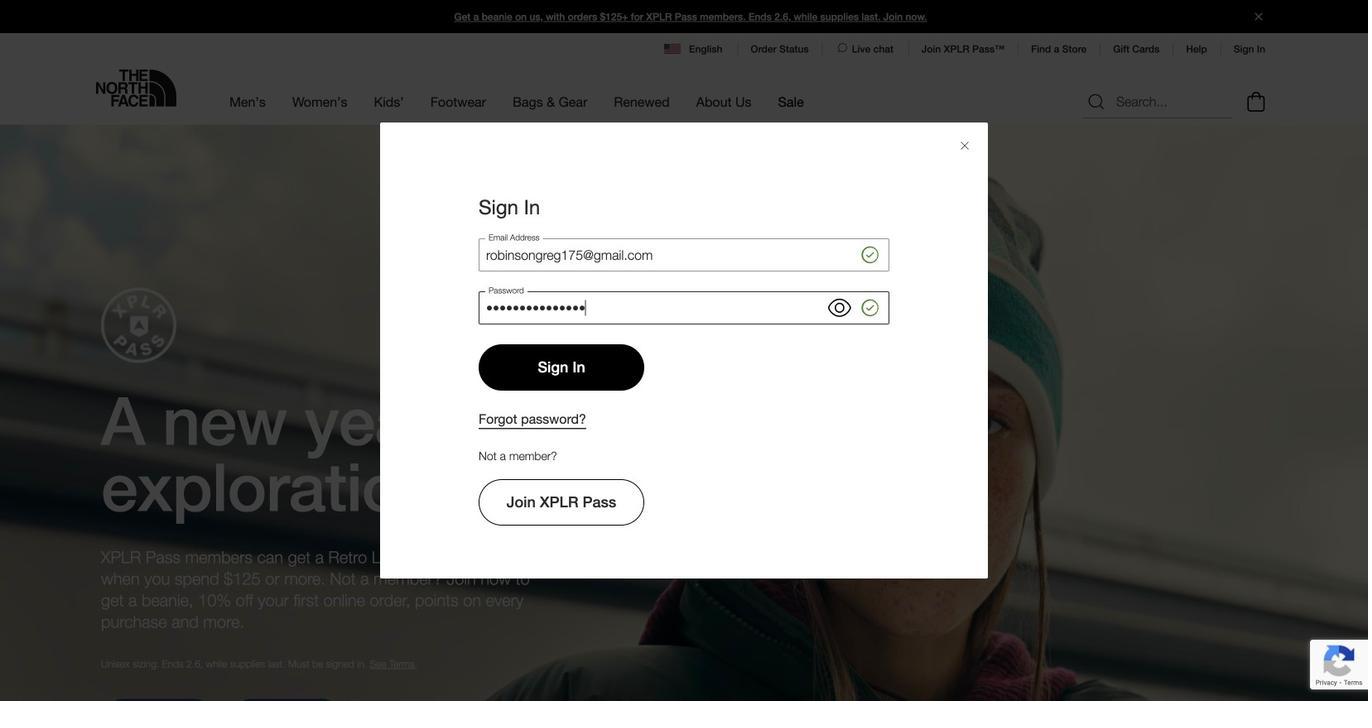 Task type: describe. For each thing, give the bounding box(es) containing it.
switch visibility password image
[[829, 297, 852, 320]]

the north face home page image
[[96, 70, 176, 107]]

a woman looks at you with a straight face. she is outside wearing the north face retro logo beanie, and north face down jacket in pine needle. image
[[0, 124, 1369, 702]]

close image
[[1249, 13, 1270, 20]]



Task type: locate. For each thing, give the bounding box(es) containing it.
loyalty logo image
[[101, 287, 176, 364]]

search all image
[[1087, 92, 1107, 112]]

Search search field
[[1084, 85, 1233, 119]]

None password field
[[479, 292, 890, 325]]

view cart image
[[1244, 90, 1270, 114]]

None text field
[[479, 239, 890, 272]]



Task type: vqa. For each thing, say whether or not it's contained in the screenshot.
$$$ dropdown button
no



